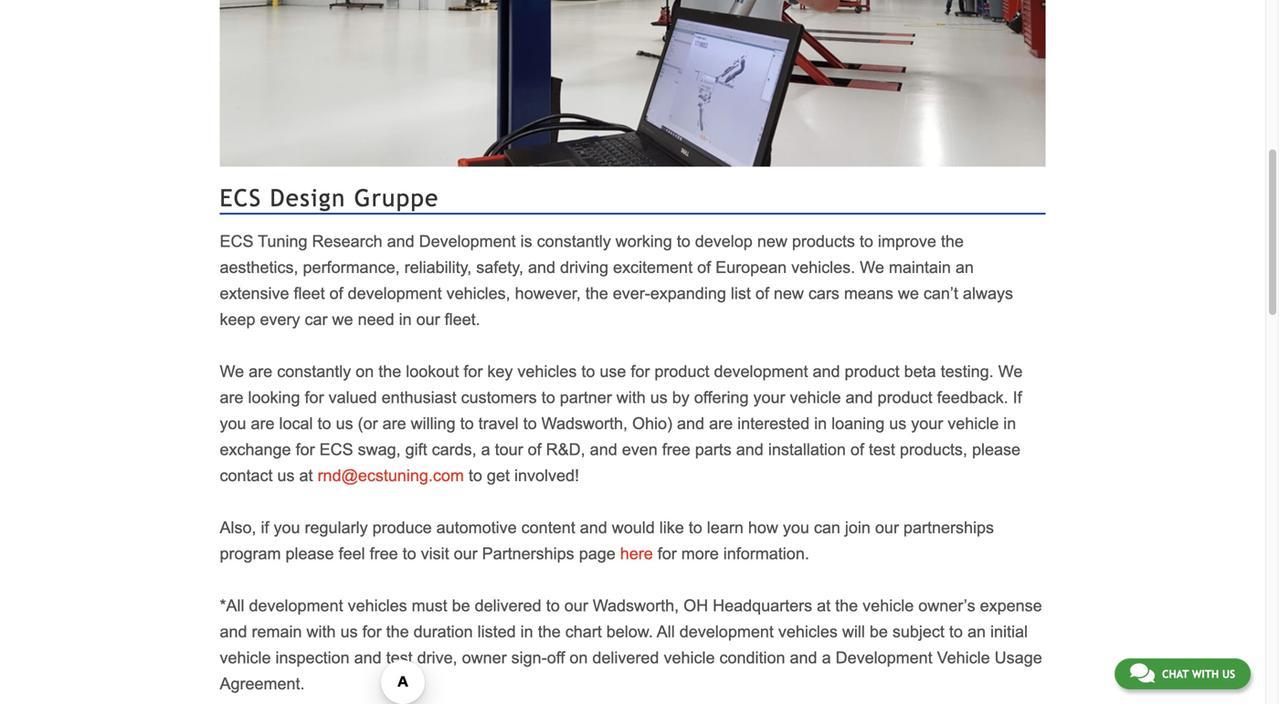 Task type: describe. For each thing, give the bounding box(es) containing it.
how
[[748, 519, 779, 537]]

partnerships
[[482, 545, 575, 563]]

at inside we are constantly on the lookout for key vehicles to use for product development and product beta testing. we are looking for valued enthusiast customers to partner with us by offering your vehicle and product feedback.  if you are local to us (or are willing to travel to wadsworth, ohio) and are interested in loaning us your vehicle in exchange for ecs swag, gift cards, a tour of r&d, and even free parts and installation of test products, please contact us at
[[299, 466, 313, 485]]

product down beta
[[878, 388, 933, 407]]

partner
[[560, 388, 612, 407]]

vehicle up the agreement.
[[220, 649, 271, 667]]

the up will at the bottom of page
[[835, 597, 858, 615]]

vehicle
[[937, 649, 990, 667]]

rnd@ecstuning.com link
[[318, 466, 464, 485]]

owner
[[462, 649, 507, 667]]

interested
[[738, 414, 810, 433]]

key
[[487, 362, 513, 381]]

fleet
[[294, 284, 325, 303]]

like
[[660, 519, 684, 537]]

can't
[[924, 284, 959, 303]]

are up the "exchange"
[[251, 414, 275, 433]]

partnerships
[[904, 519, 994, 537]]

2 vertical spatial with
[[1192, 668, 1219, 681]]

1 horizontal spatial you
[[274, 519, 300, 537]]

of right list
[[756, 284, 769, 303]]

subject
[[893, 623, 945, 641]]

more
[[682, 545, 719, 563]]

headquarters
[[713, 597, 813, 615]]

development inside *all development vehicles must be delivered to our wadsworth, oh headquarters at the vehicle owner's expense and remain with us for the duration listed in the chart below. all development vehicles will be subject to an initial vehicle inspection and test drive, owner sign-off on delivered vehicle condition and a development vehicle usage agreement.
[[836, 649, 933, 667]]

vehicles.
[[792, 258, 856, 277]]

remain
[[252, 623, 302, 641]]

exchange
[[220, 440, 291, 459]]

in inside *all development vehicles must be delivered to our wadsworth, oh headquarters at the vehicle owner's expense and remain with us for the duration listed in the chart below. all development vehicles will be subject to an initial vehicle inspection and test drive, owner sign-off on delivered vehicle condition and a development vehicle usage agreement.
[[521, 623, 533, 641]]

our inside *all development vehicles must be delivered to our wadsworth, oh headquarters at the vehicle owner's expense and remain with us for the duration listed in the chart below. all development vehicles will be subject to an initial vehicle inspection and test drive, owner sign-off on delivered vehicle condition and a development vehicle usage agreement.
[[565, 597, 588, 615]]

development inside we are constantly on the lookout for key vehicles to use for product development and product beta testing. we are looking for valued enthusiast customers to partner with us by offering your vehicle and product feedback.  if you are local to us (or are willing to travel to wadsworth, ohio) and are interested in loaning us your vehicle in exchange for ecs swag, gift cards, a tour of r&d, and even free parts and installation of test products, please contact us at
[[714, 362, 808, 381]]

with inside *all development vehicles must be delivered to our wadsworth, oh headquarters at the vehicle owner's expense and remain with us for the duration listed in the chart below. all development vehicles will be subject to an initial vehicle inspection and test drive, owner sign-off on delivered vehicle condition and a development vehicle usage agreement.
[[307, 623, 336, 641]]

cards,
[[432, 440, 477, 459]]

our down automotive
[[454, 545, 478, 563]]

1 horizontal spatial your
[[911, 414, 943, 433]]

an inside *all development vehicles must be delivered to our wadsworth, oh headquarters at the vehicle owner's expense and remain with us for the duration listed in the chart below. all development vehicles will be subject to an initial vehicle inspection and test drive, owner sign-off on delivered vehicle condition and a development vehicle usage agreement.
[[968, 623, 986, 641]]

is
[[521, 232, 533, 251]]

will
[[843, 623, 865, 641]]

develop
[[695, 232, 753, 251]]

can
[[814, 519, 841, 537]]

rnd@ecstuning.com
[[318, 466, 464, 485]]

(or
[[358, 414, 378, 433]]

and inside also, if you regularly produce automotive content and would like to learn how you can join our partnerships program please feel free to visit our partnerships page
[[580, 519, 608, 537]]

excitement
[[613, 258, 693, 277]]

join
[[845, 519, 871, 537]]

below.
[[607, 623, 653, 641]]

free inside we are constantly on the lookout for key vehicles to use for product development and product beta testing. we are looking for valued enthusiast customers to partner with us by offering your vehicle and product feedback.  if you are local to us (or are willing to travel to wadsworth, ohio) and are interested in loaning us your vehicle in exchange for ecs swag, gift cards, a tour of r&d, and even free parts and installation of test products, please contact us at
[[662, 440, 691, 459]]

2 horizontal spatial you
[[783, 519, 810, 537]]

the up maintain
[[941, 232, 964, 251]]

performance,
[[303, 258, 400, 277]]

for down 'local'
[[296, 440, 315, 459]]

product left beta
[[845, 362, 900, 381]]

oh
[[684, 597, 708, 615]]

enthusiast
[[382, 388, 457, 407]]

are right (or
[[383, 414, 406, 433]]

to left partner
[[542, 388, 555, 407]]

design
[[270, 184, 346, 212]]

a inside *all development vehicles must be delivered to our wadsworth, oh headquarters at the vehicle owner's expense and remain with us for the duration listed in the chart below. all development vehicles will be subject to an initial vehicle inspection and test drive, owner sign-off on delivered vehicle condition and a development vehicle usage agreement.
[[822, 649, 831, 667]]

our inside ecs tuning research and development is constantly working to develop new products to improve the aesthetics, performance, reliability, safety, and driving excitement of european vehicles.  we maintain an extensive fleet of development vehicles, however, the ever-expanding list of new cars means we can't always keep every car we need in our fleet.
[[416, 310, 440, 329]]

comments image
[[1130, 663, 1155, 685]]

to up the cards,
[[460, 414, 474, 433]]

0 horizontal spatial your
[[754, 388, 786, 407]]

chat with us
[[1162, 668, 1236, 681]]

on inside *all development vehicles must be delivered to our wadsworth, oh headquarters at the vehicle owner's expense and remain with us for the duration listed in the chart below. all development vehicles will be subject to an initial vehicle inspection and test drive, owner sign-off on delivered vehicle condition and a development vehicle usage agreement.
[[570, 649, 588, 667]]

content
[[522, 519, 576, 537]]

ecs tuning research and development is constantly working to develop new products to improve the aesthetics, performance, reliability, safety, and driving excitement of european vehicles.  we maintain an extensive fleet of development vehicles, however, the ever-expanding list of new cars means we can't always keep every car we need in our fleet.
[[220, 232, 1014, 329]]

2 horizontal spatial we
[[999, 362, 1023, 381]]

initial
[[991, 623, 1028, 641]]

wadsworth, inside we are constantly on the lookout for key vehicles to use for product development and product beta testing. we are looking for valued enthusiast customers to partner with us by offering your vehicle and product feedback.  if you are local to us (or are willing to travel to wadsworth, ohio) and are interested in loaning us your vehicle in exchange for ecs swag, gift cards, a tour of r&d, and even free parts and installation of test products, please contact us at
[[542, 414, 628, 433]]

all
[[657, 623, 675, 641]]

here for more information.
[[620, 545, 810, 563]]

gift
[[405, 440, 427, 459]]

constantly inside ecs tuning research and development is constantly working to develop new products to improve the aesthetics, performance, reliability, safety, and driving excitement of european vehicles.  we maintain an extensive fleet of development vehicles, however, the ever-expanding list of new cars means we can't always keep every car we need in our fleet.
[[537, 232, 611, 251]]

would
[[612, 519, 655, 537]]

the left the duration
[[386, 623, 409, 641]]

also,
[[220, 519, 256, 537]]

please inside we are constantly on the lookout for key vehicles to use for product development and product beta testing. we are looking for valued enthusiast customers to partner with us by offering your vehicle and product feedback.  if you are local to us (or are willing to travel to wadsworth, ohio) and are interested in loaning us your vehicle in exchange for ecs swag, gift cards, a tour of r&d, and even free parts and installation of test products, please contact us at
[[972, 440, 1021, 459]]

a inside we are constantly on the lookout for key vehicles to use for product development and product beta testing. we are looking for valued enthusiast customers to partner with us by offering your vehicle and product feedback.  if you are local to us (or are willing to travel to wadsworth, ohio) and are interested in loaning us your vehicle in exchange for ecs swag, gift cards, a tour of r&d, and even free parts and installation of test products, please contact us at
[[481, 440, 490, 459]]

means
[[844, 284, 894, 303]]

products,
[[900, 440, 968, 459]]

us right contact
[[277, 466, 295, 485]]

willing
[[411, 414, 456, 433]]

constantly inside we are constantly on the lookout for key vehicles to use for product development and product beta testing. we are looking for valued enthusiast customers to partner with us by offering your vehicle and product feedback.  if you are local to us (or are willing to travel to wadsworth, ohio) and are interested in loaning us your vehicle in exchange for ecs swag, gift cards, a tour of r&d, and even free parts and installation of test products, please contact us at
[[277, 362, 351, 381]]

travel
[[479, 414, 519, 433]]

installation
[[768, 440, 846, 459]]

are up looking
[[249, 362, 273, 381]]

ever-
[[613, 284, 651, 303]]

also, if you regularly produce automotive content and would like to learn how you can join our partnerships program please feel free to visit our partnerships page
[[220, 519, 994, 563]]

lookout
[[406, 362, 459, 381]]

on inside we are constantly on the lookout for key vehicles to use for product development and product beta testing. we are looking for valued enthusiast customers to partner with us by offering your vehicle and product feedback.  if you are local to us (or are willing to travel to wadsworth, ohio) and are interested in loaning us your vehicle in exchange for ecs swag, gift cards, a tour of r&d, and even free parts and installation of test products, please contact us at
[[356, 362, 374, 381]]

tour
[[495, 440, 523, 459]]

automotive
[[437, 519, 517, 537]]

looking
[[248, 388, 300, 407]]

0 horizontal spatial vehicles
[[348, 597, 407, 615]]

parts
[[695, 440, 732, 459]]

are left looking
[[220, 388, 244, 407]]

learn
[[707, 519, 744, 537]]

agreement.
[[220, 675, 305, 694]]

in inside ecs tuning research and development is constantly working to develop new products to improve the aesthetics, performance, reliability, safety, and driving excitement of european vehicles.  we maintain an extensive fleet of development vehicles, however, the ever-expanding list of new cars means we can't always keep every car we need in our fleet.
[[399, 310, 412, 329]]

0 vertical spatial we
[[898, 284, 919, 303]]

cars
[[809, 284, 840, 303]]

*all development vehicles must be delivered to our wadsworth, oh headquarters at the vehicle owner's expense and remain with us for the duration listed in the chart below. all development vehicles will be subject to an initial vehicle inspection and test drive, owner sign-off on delivered vehicle condition and a development vehicle usage agreement.
[[220, 597, 1043, 694]]

page
[[579, 545, 616, 563]]

expense
[[980, 597, 1042, 615]]

to left improve
[[860, 232, 874, 251]]

ecs for ecs tuning research and development is constantly working to develop new products to improve the aesthetics, performance, reliability, safety, and driving excitement of european vehicles.  we maintain an extensive fleet of development vehicles, however, the ever-expanding list of new cars means we can't always keep every car we need in our fleet.
[[220, 232, 254, 251]]

even
[[622, 440, 658, 459]]

every
[[260, 310, 300, 329]]

for left key
[[464, 362, 483, 381]]

must
[[412, 597, 447, 615]]

development inside ecs tuning research and development is constantly working to develop new products to improve the aesthetics, performance, reliability, safety, and driving excitement of european vehicles.  we maintain an extensive fleet of development vehicles, however, the ever-expanding list of new cars means we can't always keep every car we need in our fleet.
[[348, 284, 442, 303]]

product up 'by'
[[655, 362, 710, 381]]

vehicle down feedback.
[[948, 414, 999, 433]]

us right loaning
[[889, 414, 907, 433]]

expanding
[[651, 284, 726, 303]]

0 horizontal spatial be
[[452, 597, 470, 615]]

if
[[1013, 388, 1022, 407]]

by
[[672, 388, 690, 407]]

r&d,
[[546, 440, 586, 459]]

we are constantly on the lookout for key vehicles to use for product development and product beta testing. we are looking for valued enthusiast customers to partner with us by offering your vehicle and product feedback.  if you are local to us (or are willing to travel to wadsworth, ohio) and are interested in loaning us your vehicle in exchange for ecs swag, gift cards, a tour of r&d, and even free parts and installation of test products, please contact us at
[[220, 362, 1023, 485]]

please inside also, if you regularly produce automotive content and would like to learn how you can join our partnerships program please feel free to visit our partnerships page
[[286, 545, 334, 563]]

involved!
[[515, 466, 579, 485]]

list
[[731, 284, 751, 303]]

valued
[[329, 388, 377, 407]]



Task type: locate. For each thing, give the bounding box(es) containing it.
1 vertical spatial test
[[386, 649, 413, 667]]

a left the tour
[[481, 440, 490, 459]]

an inside ecs tuning research and development is constantly working to develop new products to improve the aesthetics, performance, reliability, safety, and driving excitement of european vehicles.  we maintain an extensive fleet of development vehicles, however, the ever-expanding list of new cars means we can't always keep every car we need in our fleet.
[[956, 258, 974, 277]]

constantly up valued
[[277, 362, 351, 381]]

0 horizontal spatial we
[[332, 310, 353, 329]]

condition
[[720, 649, 786, 667]]

with down use
[[617, 388, 646, 407]]

need
[[358, 310, 394, 329]]

always
[[963, 284, 1014, 303]]

wadsworth, up below.
[[593, 597, 679, 615]]

free down the produce
[[370, 545, 398, 563]]

feedback.
[[937, 388, 1009, 407]]

visit
[[421, 545, 449, 563]]

1 vertical spatial delivered
[[593, 649, 659, 667]]

however,
[[515, 284, 581, 303]]

our left fleet.
[[416, 310, 440, 329]]

vehicles
[[518, 362, 577, 381], [348, 597, 407, 615], [779, 623, 838, 641]]

in up sign-
[[521, 623, 533, 641]]

working
[[616, 232, 672, 251]]

0 horizontal spatial please
[[286, 545, 334, 563]]

with up inspection
[[307, 623, 336, 641]]

1 horizontal spatial delivered
[[593, 649, 659, 667]]

aesthetics,
[[220, 258, 298, 277]]

1 vertical spatial ecs
[[220, 232, 254, 251]]

drive,
[[417, 649, 458, 667]]

0 vertical spatial a
[[481, 440, 490, 459]]

1 vertical spatial free
[[370, 545, 398, 563]]

2 horizontal spatial with
[[1192, 668, 1219, 681]]

0 vertical spatial an
[[956, 258, 974, 277]]

in up "installation"
[[814, 414, 827, 433]]

the down driving
[[586, 284, 608, 303]]

the up enthusiast
[[379, 362, 401, 381]]

are down offering
[[709, 414, 733, 433]]

get
[[487, 466, 510, 485]]

gruppe
[[354, 184, 439, 212]]

test inside *all development vehicles must be delivered to our wadsworth, oh headquarters at the vehicle owner's expense and remain with us for the duration listed in the chart below. all development vehicles will be subject to an initial vehicle inspection and test drive, owner sign-off on delivered vehicle condition and a development vehicle usage agreement.
[[386, 649, 413, 667]]

a right 'condition'
[[822, 649, 831, 667]]

1 vertical spatial with
[[307, 623, 336, 641]]

to up off
[[546, 597, 560, 615]]

at down 'local'
[[299, 466, 313, 485]]

1 vertical spatial vehicles
[[348, 597, 407, 615]]

1 vertical spatial be
[[870, 623, 888, 641]]

us inside *all development vehicles must be delivered to our wadsworth, oh headquarters at the vehicle owner's expense and remain with us for the duration listed in the chart below. all development vehicles will be subject to an initial vehicle inspection and test drive, owner sign-off on delivered vehicle condition and a development vehicle usage agreement.
[[341, 623, 358, 641]]

you left can
[[783, 519, 810, 537]]

constantly
[[537, 232, 611, 251], [277, 362, 351, 381]]

to left visit
[[403, 545, 416, 563]]

vehicles left will at the bottom of page
[[779, 623, 838, 641]]

1 vertical spatial wadsworth,
[[593, 597, 679, 615]]

for up 'local'
[[305, 388, 324, 407]]

1 vertical spatial new
[[774, 284, 804, 303]]

vehicles,
[[447, 284, 511, 303]]

chat
[[1162, 668, 1189, 681]]

1 horizontal spatial we
[[898, 284, 919, 303]]

you inside we are constantly on the lookout for key vehicles to use for product development and product beta testing. we are looking for valued enthusiast customers to partner with us by offering your vehicle and product feedback.  if you are local to us (or are willing to travel to wadsworth, ohio) and are interested in loaning us your vehicle in exchange for ecs swag, gift cards, a tour of r&d, and even free parts and installation of test products, please contact us at
[[220, 414, 246, 433]]

1 horizontal spatial on
[[570, 649, 588, 667]]

we inside ecs tuning research and development is constantly working to develop new products to improve the aesthetics, performance, reliability, safety, and driving excitement of european vehicles.  we maintain an extensive fleet of development vehicles, however, the ever-expanding list of new cars means we can't always keep every car we need in our fleet.
[[860, 258, 885, 277]]

0 horizontal spatial at
[[299, 466, 313, 485]]

new up european
[[758, 232, 788, 251]]

delivered
[[475, 597, 542, 615], [593, 649, 659, 667]]

of right the tour
[[528, 440, 542, 459]]

test down loaning
[[869, 440, 896, 459]]

1 horizontal spatial test
[[869, 440, 896, 459]]

1 horizontal spatial vehicles
[[518, 362, 577, 381]]

0 vertical spatial ecs
[[220, 184, 262, 212]]

development up remain
[[249, 597, 343, 615]]

for down like
[[658, 545, 677, 563]]

we right car
[[332, 310, 353, 329]]

vehicle up 'subject'
[[863, 597, 914, 615]]

0 horizontal spatial test
[[386, 649, 413, 667]]

0 vertical spatial please
[[972, 440, 1021, 459]]

1 horizontal spatial free
[[662, 440, 691, 459]]

your up products,
[[911, 414, 943, 433]]

0 horizontal spatial you
[[220, 414, 246, 433]]

be right will at the bottom of page
[[870, 623, 888, 641]]

at inside *all development vehicles must be delivered to our wadsworth, oh headquarters at the vehicle owner's expense and remain with us for the duration listed in the chart below. all development vehicles will be subject to an initial vehicle inspection and test drive, owner sign-off on delivered vehicle condition and a development vehicle usage agreement.
[[817, 597, 831, 615]]

1 vertical spatial we
[[332, 310, 353, 329]]

wadsworth, down partner
[[542, 414, 628, 433]]

product
[[655, 362, 710, 381], [845, 362, 900, 381], [878, 388, 933, 407]]

in
[[399, 310, 412, 329], [814, 414, 827, 433], [1004, 414, 1017, 433], [521, 623, 533, 641]]

be right must
[[452, 597, 470, 615]]

new left 'cars'
[[774, 284, 804, 303]]

vehicles inside we are constantly on the lookout for key vehicles to use for product development and product beta testing. we are looking for valued enthusiast customers to partner with us by offering your vehicle and product feedback.  if you are local to us (or are willing to travel to wadsworth, ohio) and are interested in loaning us your vehicle in exchange for ecs swag, gift cards, a tour of r&d, and even free parts and installation of test products, please contact us at
[[518, 362, 577, 381]]

constantly up driving
[[537, 232, 611, 251]]

to right like
[[689, 519, 703, 537]]

listed
[[478, 623, 516, 641]]

our right join
[[875, 519, 899, 537]]

delivered up listed at left bottom
[[475, 597, 542, 615]]

sign-
[[512, 649, 547, 667]]

to left use
[[582, 362, 595, 381]]

products
[[792, 232, 855, 251]]

we down maintain
[[898, 284, 919, 303]]

1 horizontal spatial development
[[836, 649, 933, 667]]

ecs inside ecs tuning research and development is constantly working to develop new products to improve the aesthetics, performance, reliability, safety, and driving excitement of european vehicles.  we maintain an extensive fleet of development vehicles, however, the ever-expanding list of new cars means we can't always keep every car we need in our fleet.
[[220, 232, 254, 251]]

us up inspection
[[341, 623, 358, 641]]

0 vertical spatial your
[[754, 388, 786, 407]]

0 vertical spatial new
[[758, 232, 788, 251]]

on up valued
[[356, 362, 374, 381]]

at
[[299, 466, 313, 485], [817, 597, 831, 615]]

1 horizontal spatial constantly
[[537, 232, 611, 251]]

0 vertical spatial at
[[299, 466, 313, 485]]

1 vertical spatial your
[[911, 414, 943, 433]]

0 vertical spatial development
[[419, 232, 516, 251]]

us left 'by'
[[651, 388, 668, 407]]

on right off
[[570, 649, 588, 667]]

european
[[716, 258, 787, 277]]

improve
[[878, 232, 937, 251]]

we down keep
[[220, 362, 244, 381]]

beta
[[904, 362, 936, 381]]

of up expanding
[[697, 258, 711, 277]]

ecs for ecs design gruppe
[[220, 184, 262, 212]]

1 horizontal spatial at
[[817, 597, 831, 615]]

maintain
[[889, 258, 951, 277]]

owner's
[[919, 597, 976, 615]]

please down if
[[972, 440, 1021, 459]]

*all
[[220, 597, 244, 615]]

ecs up aesthetics,
[[220, 232, 254, 251]]

1 vertical spatial on
[[570, 649, 588, 667]]

development up need
[[348, 284, 442, 303]]

chat with us link
[[1115, 659, 1251, 690]]

for left the duration
[[362, 623, 382, 641]]

rnd@ecstuning.com to get involved!
[[318, 466, 579, 485]]

1 vertical spatial an
[[968, 623, 986, 641]]

off
[[547, 649, 565, 667]]

to up "vehicle"
[[950, 623, 963, 641]]

our
[[416, 310, 440, 329], [875, 519, 899, 537], [454, 545, 478, 563], [565, 597, 588, 615]]

delivered down below.
[[593, 649, 659, 667]]

test
[[869, 440, 896, 459], [386, 649, 413, 667]]

with left the us
[[1192, 668, 1219, 681]]

free inside also, if you regularly produce automotive content and would like to learn how you can join our partnerships program please feel free to visit our partnerships page
[[370, 545, 398, 563]]

1 vertical spatial at
[[817, 597, 831, 615]]

0 vertical spatial on
[[356, 362, 374, 381]]

fleet.
[[445, 310, 480, 329]]

information.
[[724, 545, 810, 563]]

0 vertical spatial constantly
[[537, 232, 611, 251]]

in right need
[[399, 310, 412, 329]]

keep
[[220, 310, 255, 329]]

1 vertical spatial please
[[286, 545, 334, 563]]

to left get at the bottom left of page
[[469, 466, 483, 485]]

you up the "exchange"
[[220, 414, 246, 433]]

ecs up tuning
[[220, 184, 262, 212]]

0 horizontal spatial development
[[419, 232, 516, 251]]

vehicles left must
[[348, 597, 407, 615]]

0 vertical spatial test
[[869, 440, 896, 459]]

to right the working
[[677, 232, 691, 251]]

1 horizontal spatial a
[[822, 649, 831, 667]]

we up means at right top
[[860, 258, 885, 277]]

0 horizontal spatial constantly
[[277, 362, 351, 381]]

1 horizontal spatial be
[[870, 623, 888, 641]]

here
[[620, 545, 653, 563]]

1 horizontal spatial with
[[617, 388, 646, 407]]

1 horizontal spatial please
[[972, 440, 1021, 459]]

the up off
[[538, 623, 561, 641]]

of right fleet
[[330, 284, 343, 303]]

feel
[[339, 545, 365, 563]]

wadsworth,
[[542, 414, 628, 433], [593, 597, 679, 615]]

0 vertical spatial with
[[617, 388, 646, 407]]

regularly
[[305, 519, 368, 537]]

0 vertical spatial vehicles
[[518, 362, 577, 381]]

0 horizontal spatial we
[[220, 362, 244, 381]]

extensive
[[220, 284, 289, 303]]

us
[[1223, 668, 1236, 681]]

an up "vehicle"
[[968, 623, 986, 641]]

with
[[617, 388, 646, 407], [307, 623, 336, 641], [1192, 668, 1219, 681]]

chart
[[565, 623, 602, 641]]

use
[[600, 362, 626, 381]]

local
[[279, 414, 313, 433]]

tuning
[[258, 232, 308, 251]]

1 vertical spatial development
[[836, 649, 933, 667]]

with inside we are constantly on the lookout for key vehicles to use for product development and product beta testing. we are looking for valued enthusiast customers to partner with us by offering your vehicle and product feedback.  if you are local to us (or are willing to travel to wadsworth, ohio) and are interested in loaning us your vehicle in exchange for ecs swag, gift cards, a tour of r&d, and even free parts and installation of test products, please contact us at
[[617, 388, 646, 407]]

development inside ecs tuning research and development is constantly working to develop new products to improve the aesthetics, performance, reliability, safety, and driving excitement of european vehicles.  we maintain an extensive fleet of development vehicles, however, the ever-expanding list of new cars means we can't always keep every car we need in our fleet.
[[419, 232, 516, 251]]

an
[[956, 258, 974, 277], [968, 623, 986, 641]]

an up always
[[956, 258, 974, 277]]

us left (or
[[336, 414, 353, 433]]

vehicles up partner
[[518, 362, 577, 381]]

to right travel
[[523, 414, 537, 433]]

for inside *all development vehicles must be delivered to our wadsworth, oh headquarters at the vehicle owner's expense and remain with us for the duration listed in the chart below. all development vehicles will be subject to an initial vehicle inspection and test drive, owner sign-off on delivered vehicle condition and a development vehicle usage agreement.
[[362, 623, 382, 641]]

0 horizontal spatial free
[[370, 545, 398, 563]]

please
[[972, 440, 1021, 459], [286, 545, 334, 563]]

you right if
[[274, 519, 300, 537]]

produce
[[373, 519, 432, 537]]

2 vertical spatial ecs
[[319, 440, 353, 459]]

2 vertical spatial vehicles
[[779, 623, 838, 641]]

here link
[[620, 545, 653, 563]]

usage
[[995, 649, 1043, 667]]

test inside we are constantly on the lookout for key vehicles to use for product development and product beta testing. we are looking for valued enthusiast customers to partner with us by offering your vehicle and product feedback.  if you are local to us (or are willing to travel to wadsworth, ohio) and are interested in loaning us your vehicle in exchange for ecs swag, gift cards, a tour of r&d, and even free parts and installation of test products, please contact us at
[[869, 440, 896, 459]]

program
[[220, 545, 281, 563]]

0 horizontal spatial on
[[356, 362, 374, 381]]

test left drive,
[[386, 649, 413, 667]]

if
[[261, 519, 269, 537]]

driving
[[560, 258, 609, 277]]

for right use
[[631, 362, 650, 381]]

in down if
[[1004, 414, 1017, 433]]

2 horizontal spatial vehicles
[[779, 623, 838, 641]]

0 vertical spatial free
[[662, 440, 691, 459]]

contact
[[220, 466, 273, 485]]

your up 'interested'
[[754, 388, 786, 407]]

to
[[677, 232, 691, 251], [860, 232, 874, 251], [582, 362, 595, 381], [542, 388, 555, 407], [318, 414, 331, 433], [460, 414, 474, 433], [523, 414, 537, 433], [469, 466, 483, 485], [689, 519, 703, 537], [403, 545, 416, 563], [546, 597, 560, 615], [950, 623, 963, 641]]

duration
[[414, 623, 473, 641]]

wadsworth, inside *all development vehicles must be delivered to our wadsworth, oh headquarters at the vehicle owner's expense and remain with us for the duration listed in the chart below. all development vehicles will be subject to an initial vehicle inspection and test drive, owner sign-off on delivered vehicle condition and a development vehicle usage agreement.
[[593, 597, 679, 615]]

you
[[220, 414, 246, 433], [274, 519, 300, 537], [783, 519, 810, 537]]

we
[[860, 258, 885, 277], [220, 362, 244, 381], [999, 362, 1023, 381]]

ecs
[[220, 184, 262, 212], [220, 232, 254, 251], [319, 440, 353, 459]]

vehicle up 'interested'
[[790, 388, 841, 407]]

free down ohio) in the bottom of the page
[[662, 440, 691, 459]]

development up offering
[[714, 362, 808, 381]]

please down regularly on the left of the page
[[286, 545, 334, 563]]

1 vertical spatial a
[[822, 649, 831, 667]]

1 vertical spatial constantly
[[277, 362, 351, 381]]

0 vertical spatial wadsworth,
[[542, 414, 628, 433]]

of down loaning
[[851, 440, 865, 459]]

offering
[[694, 388, 749, 407]]

development up 'condition'
[[680, 623, 774, 641]]

at right the headquarters
[[817, 597, 831, 615]]

research
[[312, 232, 383, 251]]

1 horizontal spatial we
[[860, 258, 885, 277]]

the inside we are constantly on the lookout for key vehicles to use for product development and product beta testing. we are looking for valued enthusiast customers to partner with us by offering your vehicle and product feedback.  if you are local to us (or are willing to travel to wadsworth, ohio) and are interested in loaning us your vehicle in exchange for ecs swag, gift cards, a tour of r&d, and even free parts and installation of test products, please contact us at
[[379, 362, 401, 381]]

to right 'local'
[[318, 414, 331, 433]]

testing.
[[941, 362, 994, 381]]

ecs inside we are constantly on the lookout for key vehicles to use for product development and product beta testing. we are looking for valued enthusiast customers to partner with us by offering your vehicle and product feedback.  if you are local to us (or are willing to travel to wadsworth, ohio) and are interested in loaning us your vehicle in exchange for ecs swag, gift cards, a tour of r&d, and even free parts and installation of test products, please contact us at
[[319, 440, 353, 459]]

the
[[941, 232, 964, 251], [586, 284, 608, 303], [379, 362, 401, 381], [835, 597, 858, 615], [386, 623, 409, 641], [538, 623, 561, 641]]

0 vertical spatial delivered
[[475, 597, 542, 615]]

new
[[758, 232, 788, 251], [774, 284, 804, 303]]

vehicle
[[790, 388, 841, 407], [948, 414, 999, 433], [863, 597, 914, 615], [220, 649, 271, 667], [664, 649, 715, 667]]

vehicle down all
[[664, 649, 715, 667]]

loaning
[[832, 414, 885, 433]]

0 horizontal spatial delivered
[[475, 597, 542, 615]]

development up reliability, in the left of the page
[[419, 232, 516, 251]]

0 horizontal spatial with
[[307, 623, 336, 641]]

0 horizontal spatial a
[[481, 440, 490, 459]]

0 vertical spatial be
[[452, 597, 470, 615]]

development
[[419, 232, 516, 251], [836, 649, 933, 667]]



Task type: vqa. For each thing, say whether or not it's contained in the screenshot.
price
no



